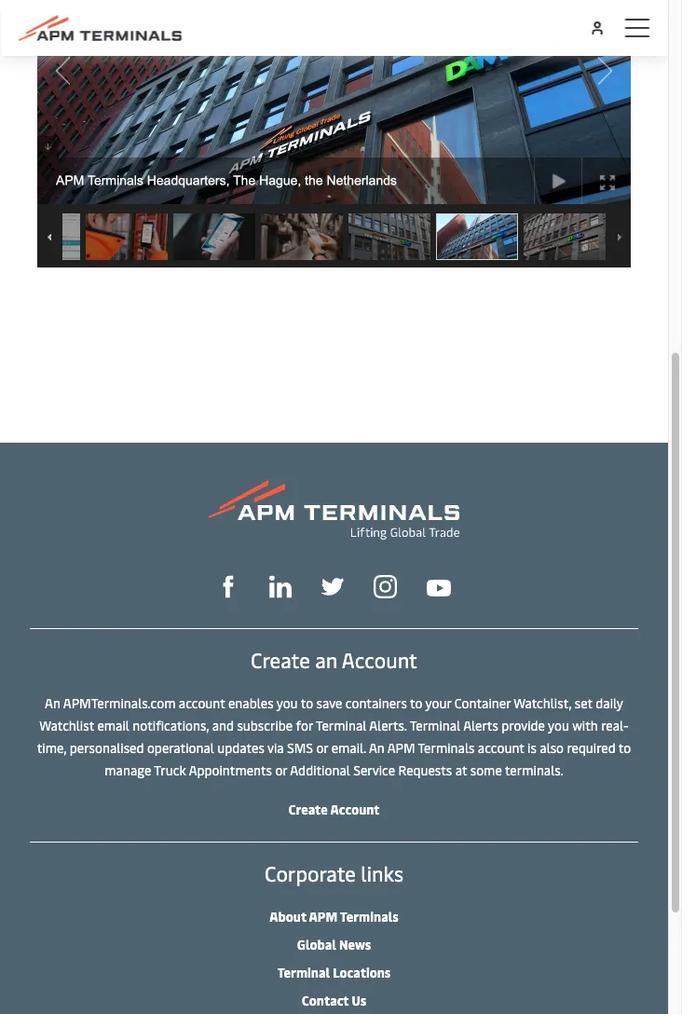 Task type: describe. For each thing, give the bounding box(es) containing it.
terminals.
[[506, 762, 564, 779]]

service
[[354, 762, 396, 779]]

you tube link
[[427, 575, 451, 597]]

global news
[[297, 936, 371, 954]]

1 horizontal spatial to
[[410, 694, 423, 712]]

global news link
[[297, 936, 371, 954]]

manage
[[105, 762, 151, 779]]

an
[[315, 646, 338, 674]]

additional
[[290, 762, 351, 779]]

for
[[296, 717, 313, 734]]

about apm terminals
[[270, 908, 399, 926]]

instagram link
[[374, 574, 397, 599]]

0 horizontal spatial apm
[[309, 908, 338, 926]]

linkedin image
[[270, 576, 292, 599]]

terminal up email.
[[316, 717, 367, 734]]

contact us link
[[302, 992, 367, 1010]]

facebook image
[[217, 576, 240, 599]]

1 horizontal spatial or
[[317, 739, 329, 757]]

0 vertical spatial account
[[342, 646, 418, 674]]

with
[[573, 717, 599, 734]]

1 horizontal spatial you
[[549, 717, 570, 734]]

apm inside an apmterminals.com account enables you to save containers to your container watchlist, set daily watchlist email notifications, and subscribe for terminal alerts. terminal alerts provide you with real- time, personalised operational updates via sms or email. an apm terminals account is also required to manage truck appointments or additional service requests at some terminals.
[[388, 739, 416, 757]]

contact
[[302, 992, 349, 1010]]

locations
[[333, 964, 391, 982]]

time,
[[37, 739, 67, 757]]

updates
[[218, 739, 265, 757]]

us
[[352, 992, 367, 1010]]

your
[[426, 694, 452, 712]]

0 horizontal spatial you
[[277, 694, 298, 712]]

apmterminals.com
[[63, 694, 176, 712]]

via
[[268, 739, 284, 757]]

container
[[455, 694, 511, 712]]

linkedin__x28_alt_x29__3_ link
[[270, 574, 292, 599]]

email
[[97, 717, 130, 734]]

1 horizontal spatial an
[[369, 739, 385, 757]]

global
[[297, 936, 337, 954]]

subscribe
[[237, 717, 293, 734]]

fill 44 link
[[322, 574, 344, 599]]

0 horizontal spatial to
[[301, 694, 314, 712]]

notifications,
[[133, 717, 209, 734]]

set
[[575, 694, 593, 712]]

daily
[[596, 694, 624, 712]]

personalised
[[70, 739, 144, 757]]

1 vertical spatial account
[[478, 739, 525, 757]]

create account
[[289, 801, 380, 818]]

and
[[212, 717, 234, 734]]

provide
[[502, 717, 546, 734]]

terminal down global
[[278, 964, 330, 982]]

real-
[[602, 717, 629, 734]]

alerts.
[[370, 717, 407, 734]]

create for create an account
[[251, 646, 310, 674]]

apmt footer logo image
[[209, 480, 460, 540]]



Task type: locate. For each thing, give the bounding box(es) containing it.
1 horizontal spatial terminals
[[418, 739, 475, 757]]

corporate
[[265, 860, 356, 887]]

an
[[45, 694, 61, 712], [369, 739, 385, 757]]

contact us
[[302, 992, 367, 1010]]

1 vertical spatial terminals
[[340, 908, 399, 926]]

account
[[342, 646, 418, 674], [331, 801, 380, 818]]

you up also
[[549, 717, 570, 734]]

0 horizontal spatial an
[[45, 694, 61, 712]]

about apm terminals link
[[270, 908, 399, 926]]

0 vertical spatial apm
[[388, 739, 416, 757]]

terminals up at
[[418, 739, 475, 757]]

0 vertical spatial terminals
[[418, 739, 475, 757]]

terminal down the your
[[410, 717, 461, 734]]

links
[[361, 860, 404, 887]]

youtube image
[[427, 580, 451, 597]]

to
[[301, 694, 314, 712], [410, 694, 423, 712], [619, 739, 632, 757]]

terminals inside an apmterminals.com account enables you to save containers to your container watchlist, set daily watchlist email notifications, and subscribe for terminal alerts. terminal alerts provide you with real- time, personalised operational updates via sms or email. an apm terminals account is also required to manage truck appointments or additional service requests at some terminals.
[[418, 739, 475, 757]]

1 vertical spatial apm
[[309, 908, 338, 926]]

corporate links
[[265, 860, 404, 887]]

create for create account
[[289, 801, 328, 818]]

or right sms
[[317, 739, 329, 757]]

news
[[340, 936, 371, 954]]

2 horizontal spatial to
[[619, 739, 632, 757]]

operational
[[147, 739, 214, 757]]

twitter image
[[322, 576, 344, 599]]

is
[[528, 739, 537, 757]]

to left save
[[301, 694, 314, 712]]

apm
[[388, 739, 416, 757], [309, 908, 338, 926]]

watchlist,
[[514, 694, 572, 712]]

terminal locations link
[[278, 964, 391, 982]]

an up watchlist
[[45, 694, 61, 712]]

an up 'service'
[[369, 739, 385, 757]]

requests
[[399, 762, 453, 779]]

terminal locations
[[278, 964, 391, 982]]

0 vertical spatial or
[[317, 739, 329, 757]]

0 vertical spatial account
[[179, 694, 225, 712]]

shape link
[[217, 574, 240, 599]]

about
[[270, 908, 307, 926]]

terminals
[[418, 739, 475, 757], [340, 908, 399, 926]]

create down 'additional'
[[289, 801, 328, 818]]

alerts
[[464, 717, 499, 734]]

create left the an
[[251, 646, 310, 674]]

containers
[[346, 694, 408, 712]]

create
[[251, 646, 310, 674], [289, 801, 328, 818]]

to left the your
[[410, 694, 423, 712]]

some
[[471, 762, 503, 779]]

at
[[456, 762, 468, 779]]

1 vertical spatial account
[[331, 801, 380, 818]]

instagram image
[[374, 575, 397, 599]]

to down real-
[[619, 739, 632, 757]]

0 horizontal spatial account
[[179, 694, 225, 712]]

0 horizontal spatial terminals
[[340, 908, 399, 926]]

account up and
[[179, 694, 225, 712]]

create account link
[[289, 801, 380, 818]]

create an account
[[251, 646, 418, 674]]

account up some
[[478, 739, 525, 757]]

1 vertical spatial create
[[289, 801, 328, 818]]

you up for
[[277, 694, 298, 712]]

an apmterminals.com account enables you to save containers to your container watchlist, set daily watchlist email notifications, and subscribe for terminal alerts. terminal alerts provide you with real- time, personalised operational updates via sms or email. an apm terminals account is also required to manage truck appointments or additional service requests at some terminals.
[[37, 694, 632, 779]]

apm up global
[[309, 908, 338, 926]]

appointments
[[189, 762, 272, 779]]

watchlist
[[39, 717, 94, 734]]

save
[[317, 694, 343, 712]]

1 vertical spatial you
[[549, 717, 570, 734]]

you
[[277, 694, 298, 712], [549, 717, 570, 734]]

1 vertical spatial an
[[369, 739, 385, 757]]

also
[[540, 739, 564, 757]]

terminals up news
[[340, 908, 399, 926]]

or
[[317, 739, 329, 757], [276, 762, 288, 779]]

account up containers
[[342, 646, 418, 674]]

1 horizontal spatial account
[[478, 739, 525, 757]]

0 vertical spatial create
[[251, 646, 310, 674]]

account down 'service'
[[331, 801, 380, 818]]

terminal
[[316, 717, 367, 734], [410, 717, 461, 734], [278, 964, 330, 982]]

account
[[179, 694, 225, 712], [478, 739, 525, 757]]

0 horizontal spatial or
[[276, 762, 288, 779]]

1 vertical spatial or
[[276, 762, 288, 779]]

or down via
[[276, 762, 288, 779]]

truck
[[154, 762, 186, 779]]

0 vertical spatial an
[[45, 694, 61, 712]]

required
[[568, 739, 616, 757]]

email.
[[332, 739, 367, 757]]

0 vertical spatial you
[[277, 694, 298, 712]]

apm down alerts.
[[388, 739, 416, 757]]

sms
[[287, 739, 313, 757]]

enables
[[229, 694, 274, 712]]

1 horizontal spatial apm
[[388, 739, 416, 757]]



Task type: vqa. For each thing, say whether or not it's contained in the screenshot.
the topmost An
yes



